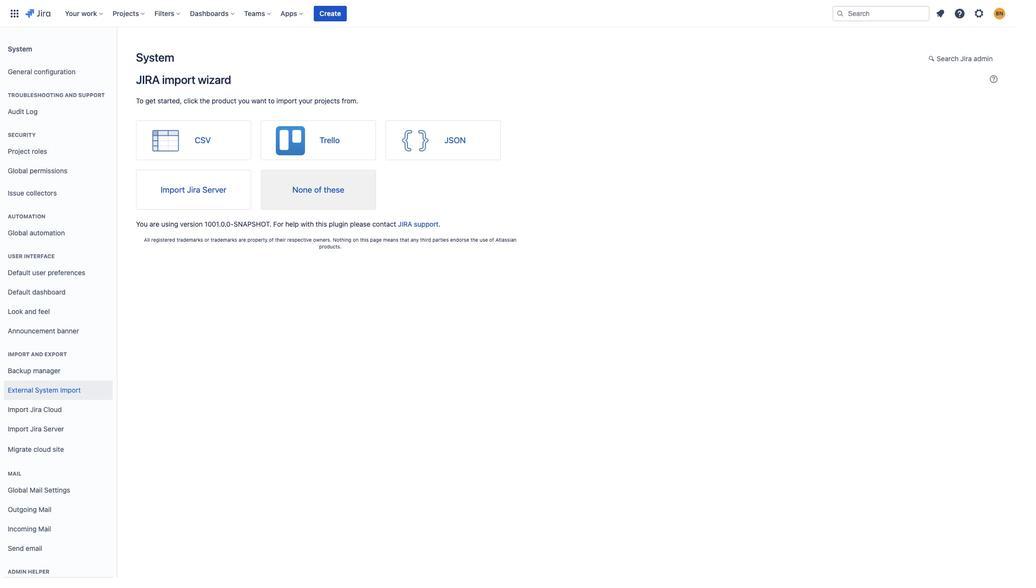 Task type: locate. For each thing, give the bounding box(es) containing it.
your work button
[[62, 6, 107, 21]]

1 vertical spatial default
[[8, 288, 30, 296]]

default
[[8, 268, 30, 277], [8, 288, 30, 296]]

your profile and settings image
[[994, 8, 1006, 19]]

1 vertical spatial the
[[471, 237, 478, 243]]

projects
[[113, 9, 139, 17]]

or
[[205, 237, 209, 243]]

global permissions
[[8, 166, 67, 175]]

jira inside import jira cloud link
[[30, 405, 42, 414]]

support
[[78, 92, 105, 98]]

dashboard
[[32, 288, 66, 296]]

1 vertical spatial import
[[277, 97, 297, 105]]

collectors
[[26, 189, 57, 197]]

user interface
[[8, 253, 55, 259]]

import and export
[[8, 351, 67, 358]]

user interface group
[[4, 243, 113, 344]]

1 vertical spatial server
[[43, 425, 64, 433]]

1 default from the top
[[8, 268, 30, 277]]

and
[[65, 92, 77, 98], [25, 307, 36, 316], [31, 351, 43, 358]]

1 horizontal spatial jira
[[398, 220, 412, 228]]

mail up outgoing mail in the left of the page
[[30, 486, 42, 494]]

external system import
[[8, 386, 81, 394]]

create button
[[314, 6, 347, 21]]

and inside group
[[65, 92, 77, 98]]

default user preferences link
[[4, 263, 113, 283]]

default dashboard
[[8, 288, 66, 296]]

1 horizontal spatial of
[[314, 185, 322, 195]]

security
[[8, 132, 36, 138]]

1 horizontal spatial server
[[202, 185, 227, 195]]

0 vertical spatial import jira server link
[[136, 170, 251, 210]]

of left their
[[269, 237, 274, 243]]

banner containing your work
[[0, 0, 1017, 27]]

0 vertical spatial global
[[8, 166, 28, 175]]

import down backup manager link
[[60, 386, 81, 394]]

global inside security group
[[8, 166, 28, 175]]

cloud
[[34, 445, 51, 454]]

server inside 'import and export' group
[[43, 425, 64, 433]]

sidebar navigation image
[[106, 39, 127, 58]]

to
[[136, 97, 144, 105]]

1 horizontal spatial the
[[471, 237, 478, 243]]

import jira server up the "version"
[[161, 185, 227, 195]]

system down manager
[[35, 386, 58, 394]]

global for global automation
[[8, 229, 28, 237]]

import jira server
[[161, 185, 227, 195], [8, 425, 64, 433]]

global inside mail group
[[8, 486, 28, 494]]

the right click
[[200, 97, 210, 105]]

are
[[150, 220, 159, 228], [239, 237, 246, 243]]

trello link
[[261, 120, 376, 160]]

1 horizontal spatial import jira server
[[161, 185, 227, 195]]

default down user
[[8, 268, 30, 277]]

system up general
[[8, 44, 32, 53]]

projects button
[[110, 6, 149, 21]]

global down project
[[8, 166, 28, 175]]

server
[[202, 185, 227, 195], [43, 425, 64, 433]]

trello image
[[276, 126, 305, 156]]

you
[[238, 97, 250, 105]]

configuration
[[34, 67, 76, 76]]

1 horizontal spatial this
[[360, 237, 369, 243]]

import jira server inside 'import and export' group
[[8, 425, 64, 433]]

1 vertical spatial this
[[360, 237, 369, 243]]

troubleshooting and support group
[[4, 82, 113, 124]]

and inside user interface group
[[25, 307, 36, 316]]

of right use
[[489, 237, 494, 243]]

0 horizontal spatial jira
[[136, 73, 160, 86]]

default up the look
[[8, 288, 30, 296]]

are left property
[[239, 237, 246, 243]]

1 vertical spatial import jira server link
[[4, 420, 113, 439]]

small image
[[929, 55, 936, 63]]

import up backup
[[8, 351, 30, 358]]

on
[[353, 237, 359, 243]]

0 vertical spatial server
[[202, 185, 227, 195]]

and inside group
[[31, 351, 43, 358]]

1 horizontal spatial import
[[277, 97, 297, 105]]

trello
[[320, 135, 340, 145]]

2 default from the top
[[8, 288, 30, 296]]

are inside the all registered trademarks or trademarks are property of their respective owners. nothing on this page means that any third parties endorse the use of atlassian products.
[[239, 237, 246, 243]]

the left use
[[471, 237, 478, 243]]

jira up the get
[[136, 73, 160, 86]]

2 vertical spatial and
[[31, 351, 43, 358]]

trademarks
[[177, 237, 203, 243], [211, 237, 237, 243]]

system up jira import wizard
[[136, 51, 174, 64]]

create
[[320, 9, 341, 17]]

user
[[32, 268, 46, 277]]

jira left cloud
[[30, 405, 42, 414]]

issue
[[8, 189, 24, 197]]

2 vertical spatial global
[[8, 486, 28, 494]]

log
[[26, 107, 38, 115]]

outgoing mail
[[8, 506, 51, 514]]

jira left admin
[[961, 54, 972, 63]]

issue collectors
[[8, 189, 57, 197]]

json image
[[401, 126, 430, 156]]

troubleshooting
[[8, 92, 63, 98]]

1 horizontal spatial trademarks
[[211, 237, 237, 243]]

default user preferences
[[8, 268, 85, 277]]

global for global permissions
[[8, 166, 28, 175]]

import jira server link up site
[[4, 420, 113, 439]]

1 vertical spatial are
[[239, 237, 246, 243]]

0 horizontal spatial system
[[8, 44, 32, 53]]

3 global from the top
[[8, 486, 28, 494]]

this right with
[[316, 220, 327, 228]]

default dashboard link
[[4, 283, 113, 302]]

jira image
[[25, 8, 50, 19], [25, 8, 50, 19]]

import
[[161, 185, 185, 195], [8, 351, 30, 358], [60, 386, 81, 394], [8, 405, 28, 414], [8, 425, 28, 433]]

this inside the all registered trademarks or trademarks are property of their respective owners. nothing on this page means that any third parties endorse the use of atlassian products.
[[360, 237, 369, 243]]

jira up that
[[398, 220, 412, 228]]

1 vertical spatial global
[[8, 229, 28, 237]]

plugin
[[329, 220, 348, 228]]

primary element
[[6, 0, 833, 27]]

and for look
[[25, 307, 36, 316]]

import right to on the top
[[277, 97, 297, 105]]

and left support
[[65, 92, 77, 98]]

0 vertical spatial this
[[316, 220, 327, 228]]

0 horizontal spatial import jira server link
[[4, 420, 113, 439]]

using
[[161, 220, 178, 228]]

global down 'automation'
[[8, 229, 28, 237]]

0 vertical spatial jira
[[136, 73, 160, 86]]

1 vertical spatial import jira server
[[8, 425, 64, 433]]

import jira server down import jira cloud on the bottom of page
[[8, 425, 64, 433]]

help image
[[954, 8, 966, 19]]

jira up the "version"
[[187, 185, 200, 195]]

dashboards button
[[187, 6, 238, 21]]

global up outgoing
[[8, 486, 28, 494]]

import jira cloud link
[[4, 400, 113, 420]]

means
[[383, 237, 399, 243]]

jira
[[136, 73, 160, 86], [398, 220, 412, 228]]

and up the backup manager
[[31, 351, 43, 358]]

trademarks down the "version"
[[177, 237, 203, 243]]

default inside default dashboard link
[[8, 288, 30, 296]]

outgoing mail link
[[4, 500, 113, 520]]

0 vertical spatial import jira server
[[161, 185, 227, 195]]

to
[[268, 97, 275, 105]]

1 vertical spatial and
[[25, 307, 36, 316]]

import up started,
[[162, 73, 195, 86]]

Search field
[[833, 6, 930, 21]]

mail
[[8, 471, 22, 477], [30, 486, 42, 494], [39, 506, 51, 514], [38, 525, 51, 533]]

0 horizontal spatial server
[[43, 425, 64, 433]]

1 horizontal spatial import jira server link
[[136, 170, 251, 210]]

of right none
[[314, 185, 322, 195]]

0 horizontal spatial are
[[150, 220, 159, 228]]

1 horizontal spatial are
[[239, 237, 246, 243]]

server down cloud
[[43, 425, 64, 433]]

0 vertical spatial import
[[162, 73, 195, 86]]

page
[[370, 237, 382, 243]]

this right on
[[360, 237, 369, 243]]

server up 1001.0.0-
[[202, 185, 227, 195]]

and left feel
[[25, 307, 36, 316]]

mail down global mail settings
[[39, 506, 51, 514]]

2 global from the top
[[8, 229, 28, 237]]

the
[[200, 97, 210, 105], [471, 237, 478, 243]]

server for import jira server link to the top
[[202, 185, 227, 195]]

.
[[439, 220, 441, 228]]

import jira server link
[[136, 170, 251, 210], [4, 420, 113, 439]]

of
[[314, 185, 322, 195], [269, 237, 274, 243], [489, 237, 494, 243]]

mail up email
[[38, 525, 51, 533]]

are right you
[[150, 220, 159, 228]]

0 vertical spatial default
[[8, 268, 30, 277]]

1 vertical spatial jira
[[398, 220, 412, 228]]

get online help about migrating from other issue trackers image
[[990, 75, 998, 83]]

1 global from the top
[[8, 166, 28, 175]]

general configuration link
[[4, 62, 113, 82]]

helper
[[28, 569, 49, 575]]

0 horizontal spatial of
[[269, 237, 274, 243]]

default inside default user preferences link
[[8, 268, 30, 277]]

outgoing
[[8, 506, 37, 514]]

these
[[324, 185, 344, 195]]

site
[[53, 445, 64, 454]]

your work
[[65, 9, 97, 17]]

incoming
[[8, 525, 37, 533]]

0 horizontal spatial trademarks
[[177, 237, 203, 243]]

import jira server link up the "version"
[[136, 170, 251, 210]]

none of these
[[292, 185, 344, 195]]

banner
[[0, 0, 1017, 27]]

jira down import jira cloud on the bottom of page
[[30, 425, 42, 433]]

1 horizontal spatial system
[[35, 386, 58, 394]]

support
[[414, 220, 439, 228]]

0 horizontal spatial import jira server
[[8, 425, 64, 433]]

system inside 'import and export' group
[[35, 386, 58, 394]]

backup
[[8, 367, 31, 375]]

0 vertical spatial and
[[65, 92, 77, 98]]

mail down migrate on the bottom of page
[[8, 471, 22, 477]]

admin helper
[[8, 569, 49, 575]]

trademarks down 1001.0.0-
[[211, 237, 237, 243]]

backup manager link
[[4, 361, 113, 381]]

global inside automation "group"
[[8, 229, 28, 237]]

mail for global
[[30, 486, 42, 494]]

this
[[316, 220, 327, 228], [360, 237, 369, 243]]

mail for incoming
[[38, 525, 51, 533]]

version
[[180, 220, 203, 228]]

permissions
[[30, 166, 67, 175]]

you
[[136, 220, 148, 228]]

import down the external
[[8, 405, 28, 414]]

import
[[162, 73, 195, 86], [277, 97, 297, 105]]

0 horizontal spatial the
[[200, 97, 210, 105]]

help
[[285, 220, 299, 228]]

appswitcher icon image
[[9, 8, 20, 19]]

search image
[[837, 9, 844, 17]]



Task type: describe. For each thing, give the bounding box(es) containing it.
backup manager
[[8, 367, 61, 375]]

look and feel link
[[4, 302, 113, 322]]

global permissions link
[[4, 161, 113, 181]]

your
[[65, 9, 80, 17]]

json
[[445, 135, 466, 145]]

search jira admin
[[937, 54, 993, 63]]

you are using version 1001.0.0-snapshot. for help with this plugin please contact jira support .
[[136, 220, 441, 228]]

0 horizontal spatial import
[[162, 73, 195, 86]]

default for default dashboard
[[8, 288, 30, 296]]

issue collectors link
[[4, 184, 113, 203]]

search jira admin link
[[924, 51, 998, 67]]

jira support link
[[396, 220, 439, 228]]

work
[[81, 9, 97, 17]]

feel
[[38, 307, 50, 316]]

search
[[937, 54, 959, 63]]

announcement banner link
[[4, 322, 113, 341]]

2 horizontal spatial of
[[489, 237, 494, 243]]

any
[[411, 237, 419, 243]]

global automation link
[[4, 223, 113, 243]]

1001.0.0-
[[205, 220, 234, 228]]

2 trademarks from the left
[[211, 237, 237, 243]]

announcement banner
[[8, 327, 79, 335]]

notifications image
[[935, 8, 946, 19]]

atlassian
[[496, 237, 517, 243]]

nothing
[[333, 237, 351, 243]]

general configuration
[[8, 67, 76, 76]]

csv
[[195, 135, 211, 145]]

with
[[301, 220, 314, 228]]

get
[[145, 97, 156, 105]]

manager
[[33, 367, 61, 375]]

troubleshooting and support
[[8, 92, 105, 98]]

started,
[[157, 97, 182, 105]]

security group
[[4, 121, 113, 184]]

use
[[480, 237, 488, 243]]

json link
[[386, 120, 501, 160]]

automation group
[[4, 203, 113, 246]]

email
[[26, 544, 42, 553]]

default for default user preferences
[[8, 268, 30, 277]]

import jira server for import jira server link to the top
[[161, 185, 227, 195]]

global automation
[[8, 229, 65, 237]]

jira inside search jira admin link
[[961, 54, 972, 63]]

project roles
[[8, 147, 47, 155]]

products.
[[319, 244, 342, 250]]

settings
[[44, 486, 70, 494]]

projects
[[314, 97, 340, 105]]

global for global mail settings
[[8, 486, 28, 494]]

and for troubleshooting
[[65, 92, 77, 98]]

none of these link
[[261, 170, 376, 210]]

cloud
[[43, 405, 62, 414]]

incoming mail link
[[4, 520, 113, 539]]

migrate cloud site link
[[4, 439, 113, 461]]

filters
[[155, 9, 174, 17]]

preferences
[[48, 268, 85, 277]]

none
[[292, 185, 312, 195]]

external
[[8, 386, 33, 394]]

contact
[[372, 220, 396, 228]]

import up migrate on the bottom of page
[[8, 425, 28, 433]]

import up 'using'
[[161, 185, 185, 195]]

click
[[184, 97, 198, 105]]

server for bottom import jira server link
[[43, 425, 64, 433]]

csv link
[[136, 120, 251, 160]]

mail for outgoing
[[39, 506, 51, 514]]

import and export group
[[4, 341, 113, 463]]

your
[[299, 97, 313, 105]]

for
[[273, 220, 284, 228]]

wizard
[[198, 73, 231, 86]]

and for import
[[31, 351, 43, 358]]

project
[[8, 147, 30, 155]]

the inside the all registered trademarks or trademarks are property of their respective owners. nothing on this page means that any third parties endorse the use of atlassian products.
[[471, 237, 478, 243]]

0 vertical spatial are
[[150, 220, 159, 228]]

please
[[350, 220, 371, 228]]

send email link
[[4, 539, 113, 559]]

import jira server for bottom import jira server link
[[8, 425, 64, 433]]

settings image
[[974, 8, 985, 19]]

send
[[8, 544, 24, 553]]

all
[[144, 237, 150, 243]]

snapshot.
[[234, 220, 271, 228]]

interface
[[24, 253, 55, 259]]

banner
[[57, 327, 79, 335]]

that
[[400, 237, 409, 243]]

csv image
[[151, 126, 180, 156]]

their
[[275, 237, 286, 243]]

0 vertical spatial the
[[200, 97, 210, 105]]

all registered trademarks or trademarks are property of their respective owners. nothing on this page means that any third parties endorse the use of atlassian products.
[[144, 237, 517, 250]]

user
[[8, 253, 23, 259]]

import jira cloud
[[8, 405, 62, 414]]

2 horizontal spatial system
[[136, 51, 174, 64]]

0 horizontal spatial this
[[316, 220, 327, 228]]

incoming mail
[[8, 525, 51, 533]]

apps button
[[278, 6, 307, 21]]

jira import wizard
[[136, 73, 231, 86]]

apps
[[281, 9, 297, 17]]

dashboards
[[190, 9, 229, 17]]

mail group
[[4, 461, 113, 562]]

filters button
[[152, 6, 184, 21]]

admin
[[974, 54, 993, 63]]

respective
[[287, 237, 312, 243]]

want
[[251, 97, 267, 105]]

1 trademarks from the left
[[177, 237, 203, 243]]

general
[[8, 67, 32, 76]]

endorse
[[450, 237, 469, 243]]

export
[[44, 351, 67, 358]]

migrate
[[8, 445, 32, 454]]



Task type: vqa. For each thing, say whether or not it's contained in the screenshot.
GENERAL CONFIGURATION link
yes



